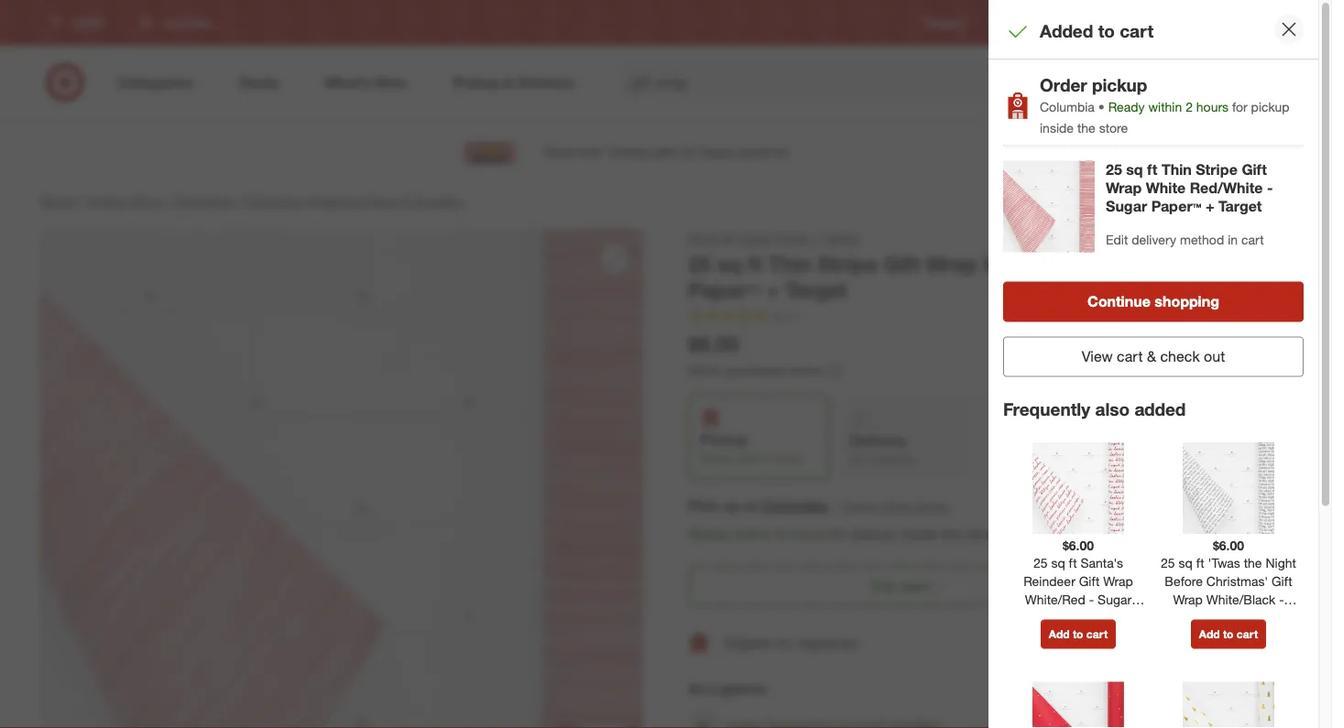 Task type: vqa. For each thing, say whether or not it's contained in the screenshot.
the bottom Ready
yes



Task type: locate. For each thing, give the bounding box(es) containing it.
1 horizontal spatial /
[[167, 193, 171, 209]]

thin inside shop all sugar paper + target 25 sq ft thin stripe gift wrap white red/white - sugar paper™ + target
[[769, 251, 812, 277]]

pickup down the find stores link
[[1252, 99, 1290, 115]]

hours up 25 sq ft thin stripe gift wrap white red/white - sugar paper™ + target
[[1197, 99, 1229, 115]]

search
[[1051, 75, 1095, 93]]

weekly ad link
[[996, 15, 1048, 31]]

paper™ down white/black in the bottom of the page
[[1202, 610, 1244, 626]]

25 inside shop all sugar paper + target 25 sq ft thin stripe gift wrap white red/white - sugar paper™ + target
[[688, 251, 712, 277]]

sq inside $6.00 25 sq ft 'twas the night before christmas' gift wrap white/black - sugar paper™ + target
[[1179, 555, 1193, 571]]

red/white up in
[[1190, 179, 1263, 197]]

it
[[1019, 452, 1025, 466]]

add for white/black
[[1199, 628, 1220, 642]]

paper™ up edit delivery method in cart
[[1152, 197, 1202, 215]]

the inside the for pickup inside the store
[[1078, 120, 1096, 136]]

add to cart button down white/black in the bottom of the page
[[1191, 620, 1267, 649]]

1 horizontal spatial add to cart button
[[1191, 620, 1267, 649]]

to
[[1099, 21, 1115, 42], [1073, 628, 1084, 642], [1223, 628, 1234, 642]]

online
[[790, 362, 824, 378]]

shop left all
[[688, 230, 719, 246]]

0 vertical spatial columbia
[[1040, 99, 1095, 115]]

/ left christmas "link"
[[167, 193, 171, 209]]

sugar up edit
[[1106, 197, 1148, 215]]

1 horizontal spatial pickup
[[1092, 74, 1148, 95]]

pickup up columbia • ready within 2 hours
[[1092, 74, 1148, 95]]

2 vertical spatial within
[[734, 525, 773, 543]]

1 vertical spatial paper
[[776, 230, 810, 246]]

ft inside 25 sq ft thin stripe gift wrap white red/white - sugar paper™ + target
[[1147, 161, 1158, 179]]

item
[[1264, 637, 1285, 650]]

- inside 25 sq ft thin stripe gift wrap white red/white - sugar paper™ + target
[[1267, 179, 1273, 197]]

find
[[1241, 16, 1262, 30]]

sugar down 'santa's'
[[1098, 592, 1132, 608]]

1 vertical spatial red/white
[[1047, 251, 1152, 277]]

to for $6.00 25 sq ft santa's reindeer gift wrap white/red - sugar paper™ + target
[[1073, 628, 1084, 642]]

hours down columbia button
[[789, 525, 826, 543]]

ready inside pickup ready within 2 hours
[[700, 452, 732, 466]]

paper™ inside $6.00 25 sq ft santa's reindeer gift wrap white/red - sugar paper™ + target
[[1033, 610, 1075, 626]]

add to cart down white/black in the bottom of the page
[[1199, 628, 1258, 642]]

1 vertical spatial &
[[1147, 348, 1157, 366]]

0 horizontal spatial shop
[[133, 193, 163, 209]]

2 horizontal spatial $6.00
[[1213, 538, 1245, 554]]

for inside the for pickup inside the store
[[1233, 99, 1248, 115]]

0 vertical spatial 2
[[1186, 99, 1193, 115]]

wrap inside $6.00 25 sq ft santa's reindeer gift wrap white/red - sugar paper™ + target
[[1104, 573, 1134, 589]]

paper™ inside $6.00 25 sq ft 'twas the night before christmas' gift wrap white/black - sugar paper™ + target
[[1202, 610, 1244, 626]]

0 horizontal spatial $6.00
[[688, 331, 740, 357]]

1 vertical spatial pickup
[[1252, 99, 1290, 115]]

sugar inside 25 sq ft thin stripe gift wrap white red/white - sugar paper™ + target
[[1106, 197, 1148, 215]]

1 vertical spatial ready
[[700, 452, 732, 466]]

dialog
[[989, 0, 1333, 729]]

the down stores
[[942, 525, 963, 543]]

add down white/red
[[1049, 628, 1070, 642]]

add to cart down white/red
[[1049, 628, 1108, 642]]

in
[[1228, 231, 1238, 247]]

&
[[403, 193, 411, 209], [1147, 348, 1157, 366]]

ft inside shop all sugar paper + target 25 sq ft thin stripe gift wrap white red/white - sugar paper™ + target
[[748, 251, 763, 277]]

2 up 25 sq ft thin stripe gift wrap white red/white - sugar paper™ + target
[[1186, 99, 1193, 115]]

2 christmas from the left
[[245, 193, 303, 209]]

ft left 'twas
[[1197, 555, 1205, 571]]

add to cart
[[1049, 628, 1108, 642], [1199, 628, 1258, 642]]

sq down all
[[718, 251, 742, 277]]

add left the "item"
[[1240, 637, 1260, 650]]

fri,
[[1043, 452, 1058, 466]]

+ down white/black in the bottom of the page
[[1247, 610, 1255, 626]]

christmas right holiday shop link
[[175, 193, 233, 209]]

+ right all
[[814, 230, 821, 246]]

0 vertical spatial paper
[[365, 193, 399, 209]]

advertisement region
[[25, 130, 1308, 174]]

shipping
[[998, 431, 1060, 449]]

inside
[[1040, 120, 1074, 136], [900, 525, 938, 543]]

0 horizontal spatial add to cart button
[[1041, 620, 1116, 649]]

paper right wrapping
[[365, 193, 399, 209]]

gift inside $6.00 25 sq ft santa's reindeer gift wrap white/red - sugar paper™ + target
[[1079, 573, 1100, 589]]

gift inside shop all sugar paper + target 25 sq ft thin stripe gift wrap white red/white - sugar paper™ + target
[[884, 251, 920, 277]]

sq up reindeer
[[1052, 555, 1066, 571]]

add to cart button for target
[[1041, 620, 1116, 649]]

0 vertical spatial thin
[[1162, 161, 1192, 179]]

sugar down method
[[1172, 251, 1232, 277]]

1 horizontal spatial shop
[[688, 230, 719, 246]]

1 horizontal spatial red/white
[[1190, 179, 1263, 197]]

pickup down check at the right bottom of page
[[852, 525, 895, 543]]

$6.00 up 'twas
[[1213, 538, 1245, 554]]

supplies
[[414, 193, 464, 209]]

wrap inside 25 sq ft thin stripe gift wrap white red/white - sugar paper™ + target
[[1106, 179, 1142, 197]]

paper™ up 4 link
[[688, 277, 761, 303]]

2 inside 'dialog'
[[1186, 99, 1193, 115]]

ft up 4 link
[[748, 251, 763, 277]]

columbia down 'order'
[[1040, 99, 1095, 115]]

1 horizontal spatial $6.00
[[1063, 538, 1094, 554]]

ready inside 'dialog'
[[1109, 99, 1145, 115]]

columbia
[[1040, 99, 1095, 115], [762, 497, 828, 514]]

2 horizontal spatial pickup
[[1252, 99, 1290, 115]]

1 vertical spatial hours
[[776, 452, 803, 466]]

to right added
[[1099, 21, 1115, 42]]

1 vertical spatial within
[[735, 452, 763, 466]]

add
[[1049, 628, 1070, 642], [1199, 628, 1220, 642], [1240, 637, 1260, 650]]

target link
[[39, 193, 74, 209]]

within down pickup
[[735, 452, 763, 466]]

1 horizontal spatial christmas
[[245, 193, 303, 209]]

the up christmas'
[[1244, 555, 1262, 571]]

+
[[1206, 197, 1215, 215], [814, 230, 821, 246], [767, 277, 779, 303], [1078, 610, 1086, 626], [1247, 610, 1255, 626]]

1 vertical spatial inside
[[900, 525, 938, 543]]

0 vertical spatial for
[[1233, 99, 1248, 115]]

2 vertical spatial 2
[[777, 525, 785, 543]]

ready down "pick"
[[688, 525, 730, 543]]

1 horizontal spatial thin
[[1162, 161, 1192, 179]]

thin down the for pickup inside the store
[[1162, 161, 1192, 179]]

stripe
[[1196, 161, 1238, 179], [818, 251, 878, 277]]

add to cart button
[[1041, 620, 1116, 649], [1191, 620, 1267, 649]]

2 horizontal spatial 2
[[1186, 99, 1193, 115]]

+ inside $6.00 25 sq ft santa's reindeer gift wrap white/red - sugar paper™ + target
[[1078, 610, 1086, 626]]

christmas left wrapping
[[245, 193, 303, 209]]

add for paper™
[[1049, 628, 1070, 642]]

wrap inside $6.00 25 sq ft 'twas the night before christmas' gift wrap white/black - sugar paper™ + target
[[1173, 592, 1203, 608]]

& left supplies
[[403, 193, 411, 209]]

paper right all
[[776, 230, 810, 246]]

to left add item
[[1223, 628, 1234, 642]]

1 horizontal spatial &
[[1147, 348, 1157, 366]]

$6.00 25 sq ft santa's reindeer gift wrap white/red - sugar paper™ + target
[[1024, 538, 1134, 626]]

store
[[1099, 120, 1128, 136], [967, 525, 1000, 543]]

0 vertical spatial pickup
[[1092, 74, 1148, 95]]

target
[[1150, 16, 1180, 30], [39, 193, 74, 209], [1219, 197, 1262, 215], [825, 230, 860, 246], [785, 277, 847, 303], [1089, 610, 1124, 626], [1258, 610, 1294, 626]]

/
[[78, 193, 82, 209], [167, 193, 171, 209], [237, 193, 241, 209]]

when
[[688, 362, 722, 378]]

1 horizontal spatial stripe
[[1196, 161, 1238, 179]]

$6.00 25 sq ft 'twas the night before christmas' gift wrap white/black - sugar paper™ + target
[[1161, 538, 1297, 626]]

25 inside $6.00 25 sq ft 'twas the night before christmas' gift wrap white/black - sugar paper™ + target
[[1161, 555, 1176, 571]]

ft left 'santa's'
[[1069, 555, 1077, 571]]

delivery
[[1132, 231, 1177, 247]]

for right eligible
[[776, 634, 794, 652]]

4 link
[[688, 307, 800, 329]]

continue shopping
[[1088, 293, 1220, 311]]

0 horizontal spatial &
[[403, 193, 411, 209]]

1 horizontal spatial columbia
[[1040, 99, 1095, 115]]

sugar down "before"
[[1164, 610, 1198, 626]]

0 horizontal spatial /
[[78, 193, 82, 209]]

0 horizontal spatial for
[[776, 634, 794, 652]]

wrap
[[1106, 179, 1142, 197], [926, 251, 978, 277], [1104, 573, 1134, 589], [1173, 592, 1203, 608]]

0 horizontal spatial add to cart
[[1049, 628, 1108, 642]]

cart
[[1120, 21, 1154, 42], [1242, 231, 1265, 247], [1117, 348, 1143, 366], [1087, 628, 1108, 642], [1237, 628, 1258, 642]]

within inside 'dialog'
[[1149, 99, 1182, 115]]

christmas link
[[175, 193, 233, 209]]

for down check at the right bottom of page
[[830, 525, 847, 543]]

1 add to cart from the left
[[1049, 628, 1108, 642]]

2 horizontal spatial add
[[1240, 637, 1260, 650]]

ft down the for pickup inside the store
[[1147, 161, 1158, 179]]

dialog containing added to cart
[[989, 0, 1333, 729]]

2 inside pickup ready within 2 hours
[[767, 452, 773, 466]]

1 horizontal spatial white
[[1146, 179, 1186, 197]]

25 sq ft santa's reindeer gift wrap white/red - sugar paper™ + target image
[[1033, 443, 1125, 534]]

paper™ down white/red
[[1033, 610, 1075, 626]]

2 add to cart from the left
[[1199, 628, 1258, 642]]

christmas wrapping paper & supplies link
[[245, 193, 464, 209]]

night
[[1266, 555, 1297, 571]]

the down order pickup
[[1078, 120, 1096, 136]]

1 vertical spatial shop
[[688, 230, 719, 246]]

+ down white/red
[[1078, 610, 1086, 626]]

1 vertical spatial thin
[[769, 251, 812, 277]]

0 vertical spatial red/white
[[1190, 179, 1263, 197]]

paper inside shop all sugar paper + target 25 sq ft thin stripe gift wrap white red/white - sugar paper™ + target
[[776, 230, 810, 246]]

to down white/red
[[1073, 628, 1084, 642]]

at a glance
[[688, 680, 767, 698]]

0 vertical spatial ready
[[1109, 99, 1145, 115]]

0 horizontal spatial 2
[[767, 452, 773, 466]]

sq inside 25 sq ft thin stripe gift wrap white red/white - sugar paper™ + target
[[1127, 161, 1143, 179]]

ready within 2 hours for pickup inside the store
[[688, 525, 1000, 543]]

hours up columbia button
[[776, 452, 803, 466]]

2 horizontal spatial the
[[1244, 555, 1262, 571]]

1 horizontal spatial the
[[1078, 120, 1096, 136]]

also
[[1096, 399, 1130, 420]]

0 horizontal spatial christmas
[[175, 193, 233, 209]]

25
[[1106, 161, 1122, 179], [688, 251, 712, 277], [1034, 555, 1048, 571], [1161, 555, 1176, 571]]

0 vertical spatial store
[[1099, 120, 1128, 136]]

reindeer
[[1024, 573, 1076, 589]]

white
[[1146, 179, 1186, 197], [983, 251, 1041, 277]]

What can we help you find? suggestions appear below search field
[[620, 62, 1063, 103]]

0 horizontal spatial to
[[1073, 628, 1084, 642]]

$6.00 up when
[[688, 331, 740, 357]]

store inside the for pickup inside the store
[[1099, 120, 1128, 136]]

1 horizontal spatial add to cart
[[1199, 628, 1258, 642]]

add to cart for sugar
[[1199, 628, 1258, 642]]

thin inside 25 sq ft thin stripe gift wrap white red/white - sugar paper™ + target
[[1162, 161, 1192, 179]]

1 vertical spatial columbia
[[762, 497, 828, 514]]

•
[[1099, 99, 1105, 115]]

0 vertical spatial within
[[1149, 99, 1182, 115]]

store down get
[[967, 525, 1000, 543]]

target inside $6.00 25 sq ft santa's reindeer gift wrap white/red - sugar paper™ + target
[[1089, 610, 1124, 626]]

& left check
[[1147, 348, 1157, 366]]

2 add to cart button from the left
[[1191, 620, 1267, 649]]

0 horizontal spatial pickup
[[852, 525, 895, 543]]

check other stores button
[[839, 496, 951, 516]]

2 up pick up at columbia
[[767, 452, 773, 466]]

+ up method
[[1206, 197, 1215, 215]]

sugar
[[1106, 197, 1148, 215], [738, 230, 772, 246], [1172, 251, 1232, 277], [1098, 592, 1132, 608], [1164, 610, 1198, 626]]

ready right the •
[[1109, 99, 1145, 115]]

25 up reindeer
[[1034, 555, 1048, 571]]

25 up 4 link
[[688, 251, 712, 277]]

inside down stores
[[900, 525, 938, 543]]

0 horizontal spatial paper
[[365, 193, 399, 209]]

0 horizontal spatial white
[[983, 251, 1041, 277]]

0 vertical spatial white
[[1146, 179, 1186, 197]]

glance
[[720, 680, 767, 698]]

thin up the 4
[[769, 251, 812, 277]]

pickup ready within 2 hours
[[700, 431, 803, 466]]

1 horizontal spatial for
[[830, 525, 847, 543]]

& inside 'dialog'
[[1147, 348, 1157, 366]]

1 horizontal spatial add
[[1199, 628, 1220, 642]]

$6.00 inside $6.00 25 sq ft santa's reindeer gift wrap white/red - sugar paper™ + target
[[1063, 538, 1094, 554]]

1 vertical spatial stripe
[[818, 251, 878, 277]]

added to cart
[[1040, 21, 1154, 42]]

1 vertical spatial 2
[[767, 452, 773, 466]]

2 horizontal spatial for
[[1233, 99, 1248, 115]]

red/white down edit
[[1047, 251, 1152, 277]]

paper™
[[1152, 197, 1202, 215], [688, 277, 761, 303], [1033, 610, 1075, 626], [1202, 610, 1244, 626]]

pickup for order pickup
[[1092, 74, 1148, 95]]

within right the •
[[1149, 99, 1182, 115]]

pickup inside the for pickup inside the store
[[1252, 99, 1290, 115]]

1 horizontal spatial to
[[1099, 21, 1115, 42]]

add to cart button down white/red
[[1041, 620, 1116, 649]]

at
[[688, 680, 703, 698]]

within down at
[[734, 525, 773, 543]]

pick up at columbia
[[688, 497, 828, 514]]

/ right christmas "link"
[[237, 193, 241, 209]]

0 vertical spatial stripe
[[1196, 161, 1238, 179]]

holiday
[[86, 193, 129, 209]]

for down find
[[1233, 99, 1248, 115]]

shop all sugar paper + target 25 sq ft thin stripe gift wrap white red/white - sugar paper™ + target
[[688, 230, 1232, 303]]

add to cart for target
[[1049, 628, 1108, 642]]

2 vertical spatial the
[[1244, 555, 1262, 571]]

hours inside pickup ready within 2 hours
[[776, 452, 803, 466]]

ft inside $6.00 25 sq ft 'twas the night before christmas' gift wrap white/black - sugar paper™ + target
[[1197, 555, 1205, 571]]

shop right holiday
[[133, 193, 163, 209]]

ready down pickup
[[700, 452, 732, 466]]

1 vertical spatial white
[[983, 251, 1041, 277]]

add down white/black in the bottom of the page
[[1199, 628, 1220, 642]]

- inside $6.00 25 sq ft santa's reindeer gift wrap white/red - sugar paper™ + target
[[1089, 592, 1094, 608]]

2 horizontal spatial to
[[1223, 628, 1234, 642]]

0 vertical spatial &
[[403, 193, 411, 209]]

sq down the for pickup inside the store
[[1127, 161, 1143, 179]]

0 vertical spatial the
[[1078, 120, 1096, 136]]

hours
[[1197, 99, 1229, 115], [776, 452, 803, 466], [789, 525, 826, 543]]

christmas
[[175, 193, 233, 209], [245, 193, 303, 209]]

eligible
[[725, 634, 772, 652]]

$6.00 for $6.00
[[688, 331, 740, 357]]

gift
[[1242, 161, 1267, 179], [884, 251, 920, 277], [1079, 573, 1100, 589], [1272, 573, 1293, 589]]

$6.00 up 'santa's'
[[1063, 538, 1094, 554]]

0 horizontal spatial add
[[1049, 628, 1070, 642]]

columbia right at
[[762, 497, 828, 514]]

0 horizontal spatial stripe
[[818, 251, 878, 277]]

1 horizontal spatial inside
[[1040, 120, 1074, 136]]

sq up "before"
[[1179, 555, 1193, 571]]

red/white inside shop all sugar paper + target 25 sq ft thin stripe gift wrap white red/white - sugar paper™ + target
[[1047, 251, 1152, 277]]

0 vertical spatial inside
[[1040, 120, 1074, 136]]

store down the •
[[1099, 120, 1128, 136]]

2 down columbia button
[[777, 525, 785, 543]]

redcard
[[1077, 16, 1121, 30]]

2 vertical spatial pickup
[[852, 525, 895, 543]]

25 down columbia • ready within 2 hours
[[1106, 161, 1122, 179]]

0 horizontal spatial thin
[[769, 251, 812, 277]]

inside down 'order'
[[1040, 120, 1074, 136]]

add to cart button for sugar
[[1191, 620, 1267, 649]]

stripe inside 25 sq ft thin stripe gift wrap white red/white - sugar paper™ + target
[[1196, 161, 1238, 179]]

$6.00 inside $6.00 25 sq ft 'twas the night before christmas' gift wrap white/black - sugar paper™ + target
[[1213, 538, 1245, 554]]

within inside pickup ready within 2 hours
[[735, 452, 763, 466]]

added
[[1040, 21, 1094, 42]]

at
[[744, 497, 758, 514]]

1 horizontal spatial paper
[[776, 230, 810, 246]]

1 horizontal spatial 2
[[777, 525, 785, 543]]

a
[[707, 680, 716, 698]]

the
[[1078, 120, 1096, 136], [942, 525, 963, 543], [1244, 555, 1262, 571]]

0 horizontal spatial red/white
[[1047, 251, 1152, 277]]

within
[[1149, 99, 1182, 115], [735, 452, 763, 466], [734, 525, 773, 543]]

25 up "before"
[[1161, 555, 1176, 571]]

1 horizontal spatial store
[[1099, 120, 1128, 136]]

$6.00 for $6.00 25 sq ft 'twas the night before christmas' gift wrap white/black - sugar paper™ + target
[[1213, 538, 1245, 554]]

0 horizontal spatial store
[[967, 525, 1000, 543]]

/ right target 'link'
[[78, 193, 82, 209]]

1 add to cart button from the left
[[1041, 620, 1116, 649]]

0 horizontal spatial the
[[942, 525, 963, 543]]

2 horizontal spatial /
[[237, 193, 241, 209]]

$6.00 for $6.00 25 sq ft santa's reindeer gift wrap white/red - sugar paper™ + target
[[1063, 538, 1094, 554]]



Task type: describe. For each thing, give the bounding box(es) containing it.
+ inside $6.00 25 sq ft 'twas the night before christmas' gift wrap white/black - sugar paper™ + target
[[1247, 610, 1255, 626]]

white/red
[[1025, 592, 1086, 608]]

registry
[[926, 16, 966, 30]]

0 horizontal spatial columbia
[[762, 497, 828, 514]]

all
[[722, 230, 735, 246]]

25 sq ft thin stripe gift wrap white red/white - sugar paper&#8482; + target, 1 of 6 image
[[39, 229, 644, 729]]

circle
[[1183, 16, 1212, 30]]

eligible for registries
[[725, 634, 858, 652]]

other
[[881, 498, 911, 514]]

- inside $6.00 25 sq ft 'twas the night before christmas' gift wrap white/black - sugar paper™ + target
[[1280, 592, 1285, 608]]

order
[[1040, 74, 1088, 95]]

25 sq ft thin stripe gift wrap white red/white - sugar paper™ + target image
[[1004, 161, 1095, 252]]

shop inside shop all sugar paper + target 25 sq ft thin stripe gift wrap white red/white - sugar paper™ + target
[[688, 230, 719, 246]]

1 / from the left
[[78, 193, 82, 209]]

by
[[1028, 452, 1040, 466]]

delivery not available
[[850, 432, 914, 467]]

columbia button
[[762, 495, 828, 516]]

find stores
[[1241, 16, 1297, 30]]

weekly
[[996, 16, 1031, 30]]

out
[[1204, 348, 1226, 366]]

wrapping
[[307, 193, 362, 209]]

target circle
[[1150, 16, 1212, 30]]

check other stores
[[840, 498, 950, 514]]

to for $6.00 25 sq ft 'twas the night before christmas' gift wrap white/black - sugar paper™ + target
[[1223, 628, 1234, 642]]

delivery
[[850, 432, 907, 450]]

method
[[1180, 231, 1225, 247]]

paper™ inside 25 sq ft thin stripe gift wrap white red/white - sugar paper™ + target
[[1152, 197, 1202, 215]]

+ up the 4
[[767, 277, 779, 303]]

0 vertical spatial shop
[[133, 193, 163, 209]]

target inside 25 sq ft thin stripe gift wrap white red/white - sugar paper™ + target
[[1219, 197, 1262, 215]]

when purchased online
[[688, 362, 824, 378]]

add item button
[[1216, 629, 1293, 658]]

3 / from the left
[[237, 193, 241, 209]]

ft inside $6.00 25 sq ft santa's reindeer gift wrap white/red - sugar paper™ + target
[[1069, 555, 1077, 571]]

sq inside $6.00 25 sq ft santa's reindeer gift wrap white/red - sugar paper™ + target
[[1052, 555, 1066, 571]]

gift inside $6.00 25 sq ft 'twas the night before christmas' gift wrap white/black - sugar paper™ + target
[[1272, 573, 1293, 589]]

sugar right all
[[738, 230, 772, 246]]

1 christmas from the left
[[175, 193, 233, 209]]

white inside shop all sugar paper + target 25 sq ft thin stripe gift wrap white red/white - sugar paper™ + target
[[983, 251, 1041, 277]]

pickup
[[700, 431, 748, 449]]

dec
[[1061, 452, 1081, 466]]

'twas
[[1208, 555, 1241, 571]]

ad
[[1034, 16, 1048, 30]]

edit
[[1106, 231, 1129, 247]]

check
[[840, 498, 877, 514]]

check
[[1161, 348, 1200, 366]]

target / holiday shop / christmas / christmas wrapping paper & supplies
[[39, 193, 464, 209]]

1 vertical spatial the
[[942, 525, 963, 543]]

white inside 25 sq ft thin stripe gift wrap white red/white - sugar paper™ + target
[[1146, 179, 1186, 197]]

the inside $6.00 25 sq ft 'twas the night before christmas' gift wrap white/black - sugar paper™ + target
[[1244, 555, 1262, 571]]

registry link
[[926, 15, 966, 31]]

target inside $6.00 25 sq ft 'twas the night before christmas' gift wrap white/black - sugar paper™ + target
[[1258, 610, 1294, 626]]

- inside shop all sugar paper + target 25 sq ft thin stripe gift wrap white red/white - sugar paper™ + target
[[1158, 251, 1166, 277]]

paper™ inside shop all sugar paper + target 25 sq ft thin stripe gift wrap white red/white - sugar paper™ + target
[[688, 277, 761, 303]]

view cart & check out
[[1082, 348, 1226, 366]]

target circle link
[[1150, 15, 1212, 31]]

1 vertical spatial for
[[830, 525, 847, 543]]

pickup for for pickup inside the store
[[1252, 99, 1290, 115]]

frequently
[[1004, 399, 1091, 420]]

25 inside $6.00 25 sq ft santa's reindeer gift wrap white/red - sugar paper™ + target
[[1034, 555, 1048, 571]]

25 sq ft gold foil tree gift wrap white - sugar paper™ + target image
[[1183, 682, 1275, 729]]

frequently also added
[[1004, 399, 1186, 420]]

weekly ad
[[996, 16, 1048, 30]]

find stores link
[[1241, 15, 1297, 31]]

continue
[[1088, 293, 1151, 311]]

shipping get it by fri, dec 8
[[998, 431, 1090, 466]]

4
[[774, 308, 782, 324]]

1 vertical spatial store
[[967, 525, 1000, 543]]

stripe inside shop all sugar paper + target 25 sq ft thin stripe gift wrap white red/white - sugar paper™ + target
[[818, 251, 878, 277]]

shopping
[[1155, 293, 1220, 311]]

purchased
[[725, 362, 786, 378]]

search button
[[1051, 62, 1095, 106]]

2 vertical spatial hours
[[789, 525, 826, 543]]

redcard link
[[1077, 15, 1121, 31]]

not
[[850, 453, 868, 467]]

view
[[1082, 348, 1113, 366]]

25 inside 25 sq ft thin stripe gift wrap white red/white - sugar paper™ + target
[[1106, 161, 1122, 179]]

25 sq ft gold foil stars & white hearts gift wrap red - sugar paper™ + target image
[[1033, 682, 1125, 729]]

inside inside the for pickup inside the store
[[1040, 120, 1074, 136]]

added
[[1135, 399, 1186, 420]]

0 vertical spatial hours
[[1197, 99, 1229, 115]]

add item
[[1240, 637, 1285, 650]]

up
[[723, 497, 740, 514]]

sugar inside $6.00 25 sq ft 'twas the night before christmas' gift wrap white/black - sugar paper™ + target
[[1164, 610, 1198, 626]]

pick
[[688, 497, 718, 514]]

+ inside 25 sq ft thin stripe gift wrap white red/white - sugar paper™ + target
[[1206, 197, 1215, 215]]

santa's
[[1081, 555, 1124, 571]]

0 horizontal spatial inside
[[900, 525, 938, 543]]

columbia • ready within 2 hours
[[1040, 99, 1233, 115]]

8
[[1084, 452, 1090, 466]]

before
[[1165, 573, 1203, 589]]

registries
[[798, 634, 858, 652]]

2 / from the left
[[167, 193, 171, 209]]

for pickup inside the store
[[1040, 99, 1290, 136]]

2 vertical spatial ready
[[688, 525, 730, 543]]

available
[[871, 453, 914, 467]]

get
[[998, 452, 1016, 466]]

2 vertical spatial for
[[776, 634, 794, 652]]

view cart & check out link
[[1004, 337, 1304, 377]]

order pickup
[[1040, 74, 1148, 95]]

25 sq ft thin stripe gift wrap white red/white - sugar paper™ + target
[[1106, 161, 1273, 215]]

gift inside 25 sq ft thin stripe gift wrap white red/white - sugar paper™ + target
[[1242, 161, 1267, 179]]

25 sq ft 'twas the night before christmas' gift wrap white/black - sugar paper™ + target image
[[1183, 443, 1275, 534]]

continue shopping button
[[1004, 282, 1304, 322]]

white/black
[[1207, 592, 1276, 608]]

christmas'
[[1207, 573, 1268, 589]]

wrap inside shop all sugar paper + target 25 sq ft thin stripe gift wrap white red/white - sugar paper™ + target
[[926, 251, 978, 277]]

sq inside shop all sugar paper + target 25 sq ft thin stripe gift wrap white red/white - sugar paper™ + target
[[718, 251, 742, 277]]

holiday shop link
[[86, 193, 163, 209]]

edit delivery method in cart
[[1106, 231, 1265, 247]]

red/white inside 25 sq ft thin stripe gift wrap white red/white - sugar paper™ + target
[[1190, 179, 1263, 197]]

sugar inside $6.00 25 sq ft santa's reindeer gift wrap white/red - sugar paper™ + target
[[1098, 592, 1132, 608]]



